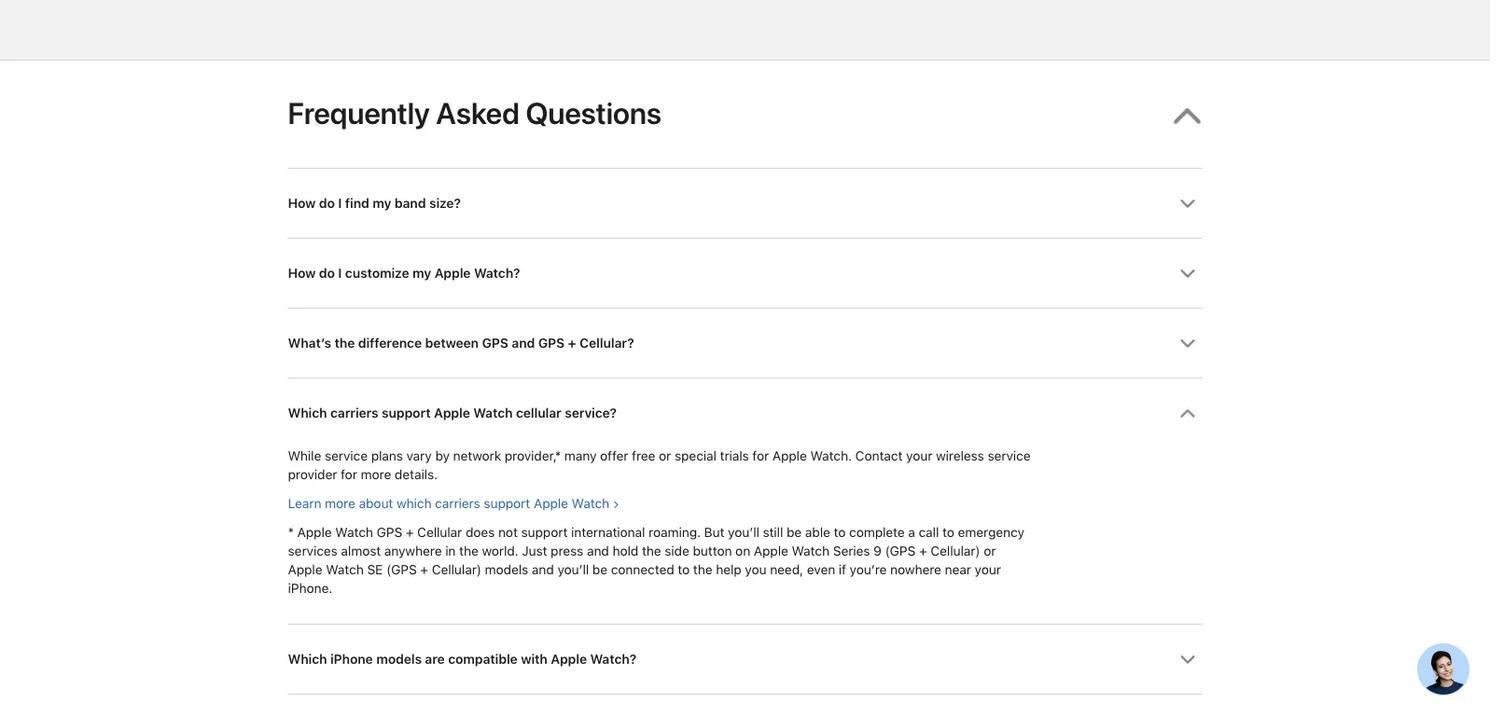 Task type: vqa. For each thing, say whether or not it's contained in the screenshot.
the get inside the 'Discover all of the amazing things your new Apple Watch can do with the help of an Apple Specialist. After your Apple Watch ships, you'll receive an invitation to schedule a free one-on-one online session where you can cover the topics of your choice. To get the most out of your time, use our online guides to transfer your data to your new Apple Watch before your session.'
no



Task type: describe. For each thing, give the bounding box(es) containing it.
models inside * apple watch gps + cellular does not support international roaming. but you'll still be able to complete a call to emergency services almost anywhere in the world. just press and hold the side button on apple watch series 9 (gps + cellular) or apple watch se (gps + cellular) models and you'll be connected to the help you need, even if you're nowhere near your iphone.
[[485, 563, 529, 579]]

which for which carriers support apple watch cellular service?
[[288, 406, 327, 422]]

between
[[425, 336, 479, 352]]

0 vertical spatial for
[[753, 449, 769, 464]]

how do i customize my apple watch? button
[[288, 239, 1203, 308]]

+ down the call
[[919, 544, 927, 560]]

vary
[[407, 449, 432, 464]]

1 vertical spatial support
[[484, 496, 530, 512]]

complete
[[850, 525, 905, 541]]

connected
[[611, 563, 675, 579]]

series 9
[[833, 544, 882, 560]]

learn
[[288, 496, 321, 512]]

chevrondown image for what's the difference between gps and gps + cellular?
[[1180, 336, 1196, 352]]

2 vertical spatial and
[[532, 563, 554, 579]]

frequently
[[288, 96, 430, 131]]

1 horizontal spatial apple watch
[[754, 544, 830, 560]]

or inside * apple watch gps + cellular does not support international roaming. but you'll still be able to complete a call to emergency services almost anywhere in the world. just press and hold the side button on apple watch series 9 (gps + cellular) or apple watch se (gps + cellular) models and you'll be connected to the help you need, even if you're nowhere near your iphone.
[[984, 544, 996, 560]]

while service plans vary by network provider,* many offer free or special trials for apple watch. contact your wireless service provider for more details.
[[288, 449, 1031, 483]]

world.
[[482, 544, 519, 560]]

support inside * apple watch gps + cellular does not support international roaming. but you'll still be able to complete a call to emergency services almost anywhere in the world. just press and hold the side button on apple watch series 9 (gps + cellular) or apple watch se (gps + cellular) models and you'll be connected to the help you need, even if you're nowhere near your iphone.
[[521, 525, 568, 541]]

cellular?
[[580, 336, 634, 352]]

iphone.
[[288, 581, 332, 597]]

1 vertical spatial and
[[587, 544, 609, 560]]

2 horizontal spatial to
[[943, 525, 955, 541]]

questions
[[526, 96, 662, 131]]

apple watch se
[[288, 563, 383, 579]]

trials
[[720, 449, 749, 464]]

what's the difference between gps and gps + cellular? button
[[288, 309, 1203, 378]]

emergency
[[958, 525, 1025, 541]]

your inside 'while service plans vary by network provider,* many offer free or special trials for apple watch. contact your wireless service provider for more details.'
[[906, 449, 933, 464]]

international
[[571, 525, 645, 541]]

*
[[288, 525, 294, 541]]

which carriers support apple watch cellular service?
[[288, 406, 617, 422]]

you
[[745, 563, 767, 579]]

cellular
[[417, 525, 462, 541]]

but
[[704, 525, 725, 541]]

the inside dropdown button
[[335, 336, 355, 352]]

difference
[[358, 336, 422, 352]]

compatible
[[448, 652, 518, 668]]

service?
[[565, 406, 617, 422]]

not
[[498, 525, 518, 541]]

which carriers support apple watch cellular service? button
[[288, 379, 1203, 448]]

press
[[551, 544, 584, 560]]

even
[[807, 563, 836, 579]]

list containing how do i find my band size?
[[288, 168, 1203, 717]]

how do i find my band size? button
[[288, 169, 1203, 238]]

apple watch.
[[773, 449, 852, 464]]

models inside which iphone models are compatible with apple watch? dropdown button
[[376, 652, 422, 668]]

free
[[632, 449, 656, 464]]

offer
[[600, 449, 629, 464]]

just
[[522, 544, 547, 560]]

and inside dropdown button
[[512, 336, 535, 352]]

by
[[435, 449, 450, 464]]

1 service from the left
[[325, 449, 368, 464]]

2 horizontal spatial gps
[[538, 336, 565, 352]]

0 vertical spatial apple watch
[[297, 525, 373, 541]]

while
[[288, 449, 321, 464]]

* apple watch gps + cellular does not support international roaming. but you'll still be able to complete a call to emergency services almost anywhere in the world. just press and hold the side button on apple watch series 9 (gps + cellular) or apple watch se (gps + cellular) models and you'll be connected to the help you need, even if you're nowhere near your iphone.
[[288, 525, 1025, 597]]

frequently asked questions button
[[288, 61, 1203, 168]]

gps inside * apple watch gps + cellular does not support international roaming. but you'll still be able to complete a call to emergency services almost anywhere in the world. just press and hold the side button on apple watch series 9 (gps + cellular) or apple watch se (gps + cellular) models and you'll be connected to the help you need, even if you're nowhere near your iphone.
[[377, 525, 402, 541]]

1 vertical spatial watch
[[572, 496, 610, 512]]

cellular
[[516, 406, 562, 422]]

learn more about which carriers support apple watch link
[[288, 496, 619, 512]]

1 horizontal spatial you'll
[[728, 525, 760, 541]]

which iphone models are compatible with apple watch?
[[288, 652, 637, 668]]

iphone
[[330, 652, 373, 668]]

on
[[736, 544, 751, 560]]

asked
[[436, 96, 520, 131]]

services
[[288, 544, 338, 560]]

with
[[521, 652, 548, 668]]

hold
[[613, 544, 639, 560]]

1 horizontal spatial carriers
[[435, 496, 480, 512]]

provider
[[288, 467, 337, 483]]

apple inside which carriers support apple watch cellular service? dropdown button
[[434, 406, 470, 422]]

+ down anywhere
[[420, 563, 428, 579]]

do for customize
[[319, 266, 335, 282]]

you're
[[850, 563, 887, 579]]

anywhere
[[384, 544, 442, 560]]

details.
[[395, 467, 438, 483]]

need,
[[770, 563, 804, 579]]

how do i find my band size?
[[288, 196, 461, 212]]

0 horizontal spatial watch?
[[474, 266, 520, 282]]

network
[[453, 449, 501, 464]]

apple inside how do i customize my apple watch? dropdown button
[[435, 266, 471, 282]]

0 horizontal spatial be
[[593, 563, 608, 579]]

i for customize
[[338, 266, 342, 282]]

do for find
[[319, 196, 335, 212]]



Task type: locate. For each thing, give the bounding box(es) containing it.
0 horizontal spatial apple watch
[[297, 525, 373, 541]]

i
[[338, 196, 342, 212], [338, 266, 342, 282]]

how for how do i customize my apple watch?
[[288, 266, 316, 282]]

0 vertical spatial more
[[361, 467, 391, 483]]

which left iphone
[[288, 652, 327, 668]]

i left find
[[338, 196, 342, 212]]

find
[[345, 196, 369, 212]]

for right trials
[[753, 449, 769, 464]]

0 vertical spatial and
[[512, 336, 535, 352]]

0 vertical spatial cellular)
[[931, 544, 981, 560]]

or
[[659, 449, 671, 464], [984, 544, 996, 560]]

1 horizontal spatial more
[[361, 467, 391, 483]]

apple up by
[[434, 406, 470, 422]]

learn more about which carriers support apple watch
[[288, 496, 610, 512]]

1 horizontal spatial service
[[988, 449, 1031, 464]]

more down plans
[[361, 467, 391, 483]]

help
[[716, 563, 742, 579]]

0 vertical spatial which
[[288, 406, 327, 422]]

and down just
[[532, 563, 554, 579]]

1 vertical spatial you'll
[[558, 563, 589, 579]]

your inside * apple watch gps + cellular does not support international roaming. but you'll still be able to complete a call to emergency services almost anywhere in the world. just press and hold the side button on apple watch series 9 (gps + cellular) or apple watch se (gps + cellular) models and you'll be connected to the help you need, even if you're nowhere near your iphone.
[[975, 563, 1001, 579]]

able
[[805, 525, 831, 541]]

1 vertical spatial carriers
[[435, 496, 480, 512]]

more inside 'while service plans vary by network provider,* many offer free or special trials for apple watch. contact your wireless service provider for more details.'
[[361, 467, 391, 483]]

0 horizontal spatial more
[[325, 496, 355, 512]]

1 how from the top
[[288, 196, 316, 212]]

0 vertical spatial how
[[288, 196, 316, 212]]

which inside which iphone models are compatible with apple watch? dropdown button
[[288, 652, 327, 668]]

i inside how do i find my band size? dropdown button
[[338, 196, 342, 212]]

models left are
[[376, 652, 422, 668]]

0 horizontal spatial cellular)
[[432, 563, 482, 579]]

support inside dropdown button
[[382, 406, 431, 422]]

1 vertical spatial my
[[413, 266, 431, 282]]

(gps
[[885, 544, 916, 560], [386, 563, 417, 579]]

i for find
[[338, 196, 342, 212]]

apple inside which iphone models are compatible with apple watch? dropdown button
[[551, 652, 587, 668]]

to right able
[[834, 525, 846, 541]]

wireless
[[936, 449, 985, 464]]

near
[[945, 563, 972, 579]]

band
[[395, 196, 426, 212]]

1 horizontal spatial your
[[975, 563, 1001, 579]]

watch up network
[[473, 406, 513, 422]]

(gps down a at the bottom
[[885, 544, 916, 560]]

to down side
[[678, 563, 690, 579]]

gps right between
[[482, 336, 509, 352]]

models
[[485, 563, 529, 579], [376, 652, 422, 668]]

0 vertical spatial be
[[787, 525, 802, 541]]

carriers
[[330, 406, 379, 422], [435, 496, 480, 512]]

1 vertical spatial (gps
[[386, 563, 417, 579]]

frequently asked questions
[[288, 96, 662, 131]]

1 vertical spatial how
[[288, 266, 316, 282]]

chevrondown image inside how do i find my band size? dropdown button
[[1180, 196, 1196, 212]]

carriers inside which carriers support apple watch cellular service? dropdown button
[[330, 406, 379, 422]]

+ up anywhere
[[406, 525, 414, 541]]

watch inside dropdown button
[[473, 406, 513, 422]]

1 horizontal spatial watch
[[572, 496, 610, 512]]

the right what's
[[335, 336, 355, 352]]

my for apple
[[413, 266, 431, 282]]

list
[[288, 168, 1203, 717]]

does
[[466, 525, 495, 541]]

1 horizontal spatial (gps
[[885, 544, 916, 560]]

carriers up cellular
[[435, 496, 480, 512]]

or inside 'while service plans vary by network provider,* many offer free or special trials for apple watch. contact your wireless service provider for more details.'
[[659, 449, 671, 464]]

customize
[[345, 266, 409, 282]]

0 horizontal spatial models
[[376, 652, 422, 668]]

and down international
[[587, 544, 609, 560]]

apple watch
[[297, 525, 373, 541], [754, 544, 830, 560]]

0 vertical spatial or
[[659, 449, 671, 464]]

1 vertical spatial more
[[325, 496, 355, 512]]

0 horizontal spatial or
[[659, 449, 671, 464]]

+ inside the what's the difference between gps and gps + cellular? dropdown button
[[568, 336, 577, 352]]

0 vertical spatial do
[[319, 196, 335, 212]]

button
[[693, 544, 732, 560]]

side
[[665, 544, 690, 560]]

list item containing which carriers support apple watch cellular service?
[[288, 378, 1203, 625]]

watch? right with
[[590, 652, 637, 668]]

2 do from the top
[[319, 266, 335, 282]]

1 chevrondown image from the top
[[1180, 196, 1196, 212]]

2 i from the top
[[338, 266, 342, 282]]

1 horizontal spatial to
[[834, 525, 846, 541]]

what's
[[288, 336, 331, 352]]

if
[[839, 563, 847, 579]]

nowhere
[[891, 563, 942, 579]]

how left find
[[288, 196, 316, 212]]

your
[[906, 449, 933, 464], [975, 563, 1001, 579]]

apple right with
[[551, 652, 587, 668]]

models down world.
[[485, 563, 529, 579]]

2 service from the left
[[988, 449, 1031, 464]]

roaming.
[[649, 525, 701, 541]]

be
[[787, 525, 802, 541], [593, 563, 608, 579]]

cellular) down in at the left of the page
[[432, 563, 482, 579]]

0 horizontal spatial your
[[906, 449, 933, 464]]

or right the free
[[659, 449, 671, 464]]

size?
[[429, 196, 461, 212]]

my right find
[[373, 196, 391, 212]]

apple up between
[[435, 266, 471, 282]]

list item
[[288, 378, 1203, 625]]

service right wireless
[[988, 449, 1031, 464]]

many
[[565, 449, 597, 464]]

chevrondown image for which carriers support apple watch cellular service?
[[1180, 406, 1196, 422]]

apple watch up need, at the bottom right
[[754, 544, 830, 560]]

for
[[753, 449, 769, 464], [341, 467, 357, 483]]

0 horizontal spatial to
[[678, 563, 690, 579]]

which
[[288, 406, 327, 422], [288, 652, 327, 668]]

or down emergency
[[984, 544, 996, 560]]

chevrondown image inside which carriers support apple watch cellular service? dropdown button
[[1180, 406, 1196, 422]]

how up what's
[[288, 266, 316, 282]]

service up provider on the left
[[325, 449, 368, 464]]

what's the difference between gps and gps + cellular?
[[288, 336, 634, 352]]

chevrondown image
[[1180, 653, 1196, 669]]

my
[[373, 196, 391, 212], [413, 266, 431, 282]]

0 horizontal spatial (gps
[[386, 563, 417, 579]]

contact
[[856, 449, 903, 464]]

chevrondown image inside the what's the difference between gps and gps + cellular? dropdown button
[[1180, 336, 1196, 352]]

1 vertical spatial do
[[319, 266, 335, 282]]

support up just
[[521, 525, 568, 541]]

1 vertical spatial or
[[984, 544, 996, 560]]

my for band
[[373, 196, 391, 212]]

watch up international
[[572, 496, 610, 512]]

0 vertical spatial watch
[[473, 406, 513, 422]]

1 do from the top
[[319, 196, 335, 212]]

1 vertical spatial for
[[341, 467, 357, 483]]

chevrondown image inside how do i customize my apple watch? dropdown button
[[1180, 266, 1196, 282]]

2 how from the top
[[288, 266, 316, 282]]

be right "still"
[[787, 525, 802, 541]]

you'll up on
[[728, 525, 760, 541]]

0 horizontal spatial my
[[373, 196, 391, 212]]

special
[[675, 449, 717, 464]]

0 vertical spatial support
[[382, 406, 431, 422]]

support
[[382, 406, 431, 422], [484, 496, 530, 512], [521, 525, 568, 541]]

0 horizontal spatial service
[[325, 449, 368, 464]]

2 chevrondown image from the top
[[1180, 266, 1196, 282]]

1 horizontal spatial models
[[485, 563, 529, 579]]

1 vertical spatial your
[[975, 563, 1001, 579]]

1 horizontal spatial gps
[[482, 336, 509, 352]]

do
[[319, 196, 335, 212], [319, 266, 335, 282]]

+ left cellular?
[[568, 336, 577, 352]]

service
[[325, 449, 368, 464], [988, 449, 1031, 464]]

+
[[568, 336, 577, 352], [406, 525, 414, 541], [919, 544, 927, 560], [420, 563, 428, 579]]

1 vertical spatial be
[[593, 563, 608, 579]]

you'll down press
[[558, 563, 589, 579]]

1 vertical spatial cellular)
[[432, 563, 482, 579]]

1 horizontal spatial or
[[984, 544, 996, 560]]

which iphone models are compatible with apple watch? button
[[288, 626, 1203, 695]]

be down international
[[593, 563, 608, 579]]

how for how do i find my band size?
[[288, 196, 316, 212]]

1 vertical spatial which
[[288, 652, 327, 668]]

1 which from the top
[[288, 406, 327, 422]]

i inside how do i customize my apple watch? dropdown button
[[338, 266, 342, 282]]

0 horizontal spatial for
[[341, 467, 357, 483]]

carriers up plans
[[330, 406, 379, 422]]

the up connected on the left of page
[[642, 544, 661, 560]]

still
[[763, 525, 783, 541]]

1 i from the top
[[338, 196, 342, 212]]

which for which iphone models are compatible with apple watch?
[[288, 652, 327, 668]]

watch? up what's the difference between gps and gps + cellular?
[[474, 266, 520, 282]]

1 vertical spatial apple watch
[[754, 544, 830, 560]]

2 vertical spatial support
[[521, 525, 568, 541]]

to right the call
[[943, 525, 955, 541]]

watch
[[473, 406, 513, 422], [572, 496, 610, 512]]

and right between
[[512, 336, 535, 352]]

0 horizontal spatial gps
[[377, 525, 402, 541]]

watch?
[[474, 266, 520, 282], [590, 652, 637, 668]]

0 vertical spatial (gps
[[885, 544, 916, 560]]

0 vertical spatial my
[[373, 196, 391, 212]]

how do i customize my apple watch?
[[288, 266, 520, 282]]

0 vertical spatial watch?
[[474, 266, 520, 282]]

how
[[288, 196, 316, 212], [288, 266, 316, 282]]

do left find
[[319, 196, 335, 212]]

for right provider on the left
[[341, 467, 357, 483]]

2 which from the top
[[288, 652, 327, 668]]

gps
[[482, 336, 509, 352], [538, 336, 565, 352], [377, 525, 402, 541]]

3 chevrondown image from the top
[[1180, 336, 1196, 352]]

cellular)
[[931, 544, 981, 560], [432, 563, 482, 579]]

which
[[397, 496, 432, 512]]

a
[[909, 525, 916, 541]]

0 horizontal spatial you'll
[[558, 563, 589, 579]]

you'll
[[728, 525, 760, 541], [558, 563, 589, 579]]

provider,*
[[505, 449, 561, 464]]

the right in at the left of the page
[[459, 544, 479, 560]]

0 vertical spatial carriers
[[330, 406, 379, 422]]

support up not
[[484, 496, 530, 512]]

1 vertical spatial models
[[376, 652, 422, 668]]

0 vertical spatial you'll
[[728, 525, 760, 541]]

i left customize
[[338, 266, 342, 282]]

do left customize
[[319, 266, 335, 282]]

almost
[[341, 544, 381, 560]]

1 vertical spatial watch?
[[590, 652, 637, 668]]

(gps down anywhere
[[386, 563, 417, 579]]

gps left cellular?
[[538, 336, 565, 352]]

the down button
[[693, 563, 713, 579]]

are
[[425, 652, 445, 668]]

1 vertical spatial i
[[338, 266, 342, 282]]

1 horizontal spatial be
[[787, 525, 802, 541]]

which inside which carriers support apple watch cellular service? dropdown button
[[288, 406, 327, 422]]

in
[[445, 544, 456, 560]]

chevrondown image
[[1180, 196, 1196, 212], [1180, 266, 1196, 282], [1180, 336, 1196, 352], [1180, 406, 1196, 422]]

cellular) up near
[[931, 544, 981, 560]]

gps up anywhere
[[377, 525, 402, 541]]

1 horizontal spatial for
[[753, 449, 769, 464]]

support up vary
[[382, 406, 431, 422]]

0 vertical spatial your
[[906, 449, 933, 464]]

1 horizontal spatial my
[[413, 266, 431, 282]]

0 horizontal spatial watch
[[473, 406, 513, 422]]

0 vertical spatial models
[[485, 563, 529, 579]]

to
[[834, 525, 846, 541], [943, 525, 955, 541], [678, 563, 690, 579]]

your right contact
[[906, 449, 933, 464]]

0 vertical spatial i
[[338, 196, 342, 212]]

which up while
[[288, 406, 327, 422]]

apple watch up 'services' at the bottom left
[[297, 525, 373, 541]]

chevrondown image for how do i customize my apple watch?
[[1180, 266, 1196, 282]]

about
[[359, 496, 393, 512]]

1 horizontal spatial watch?
[[590, 652, 637, 668]]

your right near
[[975, 563, 1001, 579]]

chevrondown image for how do i find my band size?
[[1180, 196, 1196, 212]]

call
[[919, 525, 939, 541]]

1 horizontal spatial cellular)
[[931, 544, 981, 560]]

and
[[512, 336, 535, 352], [587, 544, 609, 560], [532, 563, 554, 579]]

4 chevrondown image from the top
[[1180, 406, 1196, 422]]

apple up press
[[534, 496, 568, 512]]

more right 'learn'
[[325, 496, 355, 512]]

my right customize
[[413, 266, 431, 282]]

plans
[[371, 449, 403, 464]]

apple
[[435, 266, 471, 282], [434, 406, 470, 422], [534, 496, 568, 512], [551, 652, 587, 668]]

0 horizontal spatial carriers
[[330, 406, 379, 422]]



